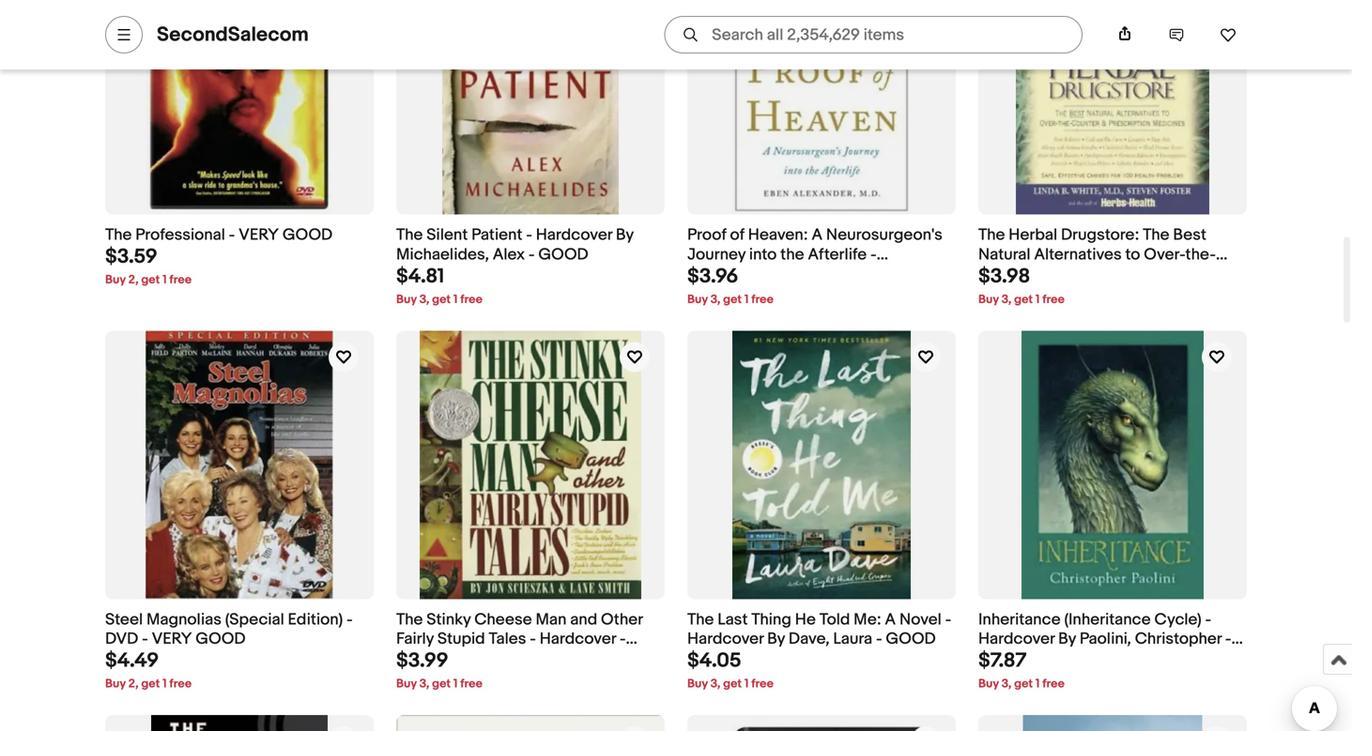 Task type: locate. For each thing, give the bounding box(es) containing it.
3, inside the $3.96 buy 3, get 1 free
[[711, 292, 721, 307]]

1 inside $3.98 buy 3, get 1 free
[[1036, 292, 1040, 307]]

1 down professional in the top left of the page
[[163, 273, 167, 287]]

buy inside $4.49 buy 2, get 1 free
[[105, 677, 126, 692]]

into
[[749, 245, 777, 265]]

free down inheritance (inheritance cycle) - hardcover by paolini, christopher - good
[[1043, 677, 1065, 692]]

get inside the $3.96 buy 3, get 1 free
[[723, 292, 742, 307]]

secondsalecom
[[157, 23, 309, 47]]

1 horizontal spatial by
[[768, 630, 785, 650]]

steel magnolias (special edition) - dvd - very good button
[[105, 610, 374, 650]]

the left silent
[[396, 226, 423, 245]]

the for the silent patient - hardcover by michaelides, alex - good
[[396, 226, 423, 245]]

buy down $3.59
[[105, 273, 126, 287]]

very right professional in the top left of the page
[[239, 226, 279, 245]]

buy inside the $3.96 buy 3, get 1 free
[[688, 292, 708, 307]]

get down paperback
[[723, 292, 742, 307]]

free inside $4.49 buy 2, get 1 free
[[169, 677, 192, 692]]

dvd
[[105, 630, 138, 650]]

the stinky cheese man and other fairly stupid tales - hardcover - good button
[[396, 610, 665, 669]]

2,
[[128, 273, 139, 287], [128, 677, 139, 692]]

get for $7.87
[[1015, 677, 1033, 692]]

3, down $4.05
[[711, 677, 721, 692]]

0 vertical spatial 2,
[[128, 273, 139, 287]]

1 inside the '$4.05 buy 3, get 1 free'
[[745, 677, 749, 692]]

3, inside the '$4.05 buy 3, get 1 free'
[[711, 677, 721, 692]]

novel
[[900, 610, 942, 630]]

hardcover
[[536, 226, 612, 245], [540, 630, 616, 650], [688, 630, 764, 650], [979, 630, 1055, 650]]

1 down "stupid"
[[454, 677, 458, 692]]

by left dave, on the right of the page
[[768, 630, 785, 650]]

by left paolini,
[[1059, 630, 1076, 650]]

the silent patient - hardcover by michaelides, alex - good button
[[396, 226, 665, 265]]

a inside "proof of heaven: a neurosurgeon's journey into the afterlife - paperback - good"
[[812, 226, 823, 245]]

1 inside $3.99 buy 3, get 1 free
[[454, 677, 458, 692]]

buy inside $3.98 buy 3, get 1 free
[[979, 292, 999, 307]]

2 horizontal spatial by
[[1059, 630, 1076, 650]]

the for the stinky cheese man and other fairly stupid tales - hardcover - good
[[396, 610, 423, 630]]

buy for $3.98
[[979, 292, 999, 307]]

buy for $4.05
[[688, 677, 708, 692]]

$3.99 buy 3, get 1 free
[[396, 649, 483, 692]]

cheese
[[475, 610, 532, 630]]

buy
[[105, 273, 126, 287], [396, 292, 417, 307], [688, 292, 708, 307], [979, 292, 999, 307], [105, 677, 126, 692], [396, 677, 417, 692], [688, 677, 708, 692], [979, 677, 999, 692]]

the inside the stinky cheese man and other fairly stupid tales - hardcover - good
[[396, 610, 423, 630]]

get inside $4.49 buy 2, get 1 free
[[141, 677, 160, 692]]

(inheritance
[[1065, 610, 1151, 630]]

1 down counter
[[1036, 292, 1040, 307]]

free down magnolias
[[169, 677, 192, 692]]

by inside inheritance (inheritance cycle) - hardcover by paolini, christopher - good
[[1059, 630, 1076, 650]]

the inside the last thing he told me: a novel - hardcover by dave, laura - good
[[688, 610, 714, 630]]

the right to
[[1143, 226, 1170, 245]]

buy down $3.96
[[688, 292, 708, 307]]

3, inside $4.81 buy 3, get 1 free
[[419, 292, 430, 307]]

inheritance (inheritance cycle) - hardcover by paolini, christopher - good button
[[979, 610, 1247, 669]]

very inside steel magnolias (special edition) - dvd - very good
[[152, 630, 192, 650]]

get for $4.49
[[141, 677, 160, 692]]

1 inside the $3.96 buy 3, get 1 free
[[745, 292, 749, 307]]

1
[[163, 273, 167, 287], [454, 292, 458, 307], [745, 292, 749, 307], [1036, 292, 1040, 307], [163, 677, 167, 692], [454, 677, 458, 692], [745, 677, 749, 692], [1036, 677, 1040, 692]]

3, down $3.98
[[1002, 292, 1012, 307]]

0 horizontal spatial a
[[812, 226, 823, 245]]

1 inside $4.49 buy 2, get 1 free
[[163, 677, 167, 692]]

best
[[1174, 226, 1207, 245]]

3, down $3.96
[[711, 292, 721, 307]]

by inside the last thing he told me: a novel - hardcover by dave, laura - good
[[768, 630, 785, 650]]

2, for $3.59
[[128, 273, 139, 287]]

buy down $4.05
[[688, 677, 708, 692]]

3, for $3.98
[[1002, 292, 1012, 307]]

the last thing he told me: a novel - hardcover by dave, laura - good button
[[688, 610, 956, 650]]

free inside the '$4.05 buy 3, get 1 free'
[[752, 677, 774, 692]]

buy down $3.98
[[979, 292, 999, 307]]

1 horizontal spatial a
[[885, 610, 896, 630]]

the professional - very good : quick view image
[[146, 0, 333, 215]]

the professional - very good
[[105, 226, 333, 245]]

3, for $4.81
[[419, 292, 430, 307]]

free inside $3.99 buy 3, get 1 free
[[460, 677, 483, 692]]

2, inside $4.49 buy 2, get 1 free
[[128, 677, 139, 692]]

secondsalecom link
[[157, 23, 309, 47]]

drugstore:
[[1061, 226, 1140, 245]]

buy down $7.87 in the right of the page
[[979, 677, 999, 692]]

get down $4.49
[[141, 677, 160, 692]]

afterlife
[[808, 245, 867, 265]]

free inside $3.98 buy 3, get 1 free
[[1043, 292, 1065, 307]]

get down the $4.81
[[432, 292, 451, 307]]

0 vertical spatial a
[[812, 226, 823, 245]]

free inside the $3.59 buy 2, get 1 free
[[169, 273, 192, 287]]

$4.81
[[396, 264, 444, 289]]

free inside $7.87 buy 3, get 1 free
[[1043, 677, 1065, 692]]

get down $3.59
[[141, 273, 160, 287]]

2, down $3.59
[[128, 273, 139, 287]]

by
[[616, 226, 634, 245], [768, 630, 785, 650], [1059, 630, 1076, 650]]

the for the professional - very good
[[105, 226, 132, 245]]

get inside $3.98 buy 3, get 1 free
[[1015, 292, 1033, 307]]

2 2, from the top
[[128, 677, 139, 692]]

other
[[601, 610, 643, 630]]

3, down $3.99 at the left of the page
[[419, 677, 430, 692]]

steel
[[105, 610, 143, 630]]

free down professional in the top left of the page
[[169, 273, 192, 287]]

1 inside $7.87 buy 3, get 1 free
[[1036, 677, 1040, 692]]

alex
[[493, 245, 525, 265]]

1 vertical spatial a
[[885, 610, 896, 630]]

stupid
[[438, 630, 485, 650]]

1 down paperback
[[745, 292, 749, 307]]

2, inside the $3.59 buy 2, get 1 free
[[128, 273, 139, 287]]

get inside $3.99 buy 3, get 1 free
[[432, 677, 451, 692]]

he
[[795, 610, 816, 630]]

free down "stupid"
[[460, 677, 483, 692]]

the last thing he told me: a novel - hardcover by dave, laura - good
[[688, 610, 952, 650]]

$4.05
[[688, 649, 742, 673]]

free down paperback
[[752, 292, 774, 307]]

get
[[141, 273, 160, 287], [432, 292, 451, 307], [723, 292, 742, 307], [1015, 292, 1033, 307], [141, 677, 160, 692], [432, 677, 451, 692], [723, 677, 742, 692], [1015, 677, 1033, 692]]

$3.59 buy 2, get 1 free
[[105, 245, 192, 287]]

$3.98
[[979, 264, 1031, 289]]

1 inside the $3.59 buy 2, get 1 free
[[163, 273, 167, 287]]

good inside the herbal drugstore: the best natural alternatives to over-the- counter a - good
[[1064, 265, 1114, 284]]

0 horizontal spatial by
[[616, 226, 634, 245]]

1 vertical spatial very
[[152, 630, 192, 650]]

heaven:
[[748, 226, 808, 245]]

the
[[105, 226, 132, 245], [396, 226, 423, 245], [979, 226, 1005, 245], [1143, 226, 1170, 245], [396, 610, 423, 630], [688, 610, 714, 630]]

0 vertical spatial very
[[239, 226, 279, 245]]

good
[[283, 226, 333, 245], [539, 245, 589, 265], [780, 265, 830, 284], [1064, 265, 1114, 284], [196, 630, 246, 650], [886, 630, 936, 650], [396, 649, 446, 669], [979, 649, 1029, 669]]

free for $4.05
[[752, 677, 774, 692]]

get down $3.99 at the left of the page
[[432, 677, 451, 692]]

over-
[[1144, 245, 1186, 265]]

$7.87 buy 3, get 1 free
[[979, 649, 1065, 692]]

3, down the $4.81
[[419, 292, 430, 307]]

$3.98 buy 3, get 1 free
[[979, 264, 1065, 307]]

the left last
[[688, 610, 714, 630]]

a
[[812, 226, 823, 245], [885, 610, 896, 630]]

the last thing he told me: a novel - hardcover by dave, laura - good : quick view image
[[733, 331, 911, 600]]

very right dvd
[[152, 630, 192, 650]]

get down $4.05
[[723, 677, 742, 692]]

get inside the '$4.05 buy 3, get 1 free'
[[723, 677, 742, 692]]

inheritance (inheritance cycle) - hardcover by paolini, christopher - good
[[979, 610, 1232, 669]]

buy down $4.49
[[105, 677, 126, 692]]

1 for $3.99
[[454, 677, 458, 692]]

free inside $4.81 buy 3, get 1 free
[[460, 292, 483, 307]]

good inside the silent patient - hardcover by michaelides, alex - good
[[539, 245, 589, 265]]

3, inside $3.99 buy 3, get 1 free
[[419, 677, 430, 692]]

1 vertical spatial 2,
[[128, 677, 139, 692]]

by for inheritance (inheritance cycle) - hardcover by paolini, christopher - good
[[1059, 630, 1076, 650]]

-
[[229, 226, 235, 245], [526, 226, 532, 245], [529, 245, 535, 265], [871, 245, 877, 265], [770, 265, 776, 284], [1054, 265, 1060, 284], [347, 610, 353, 630], [945, 610, 952, 630], [1206, 610, 1212, 630], [142, 630, 148, 650], [530, 630, 536, 650], [620, 630, 626, 650], [876, 630, 883, 650], [1226, 630, 1232, 650]]

get inside $4.81 buy 3, get 1 free
[[432, 292, 451, 307]]

very
[[239, 226, 279, 245], [152, 630, 192, 650]]

the herbal drugstore: the best natural alternatives to over-the- counter a - good
[[979, 226, 1216, 284]]

hardcover inside inheritance (inheritance cycle) - hardcover by paolini, christopher - good
[[979, 630, 1055, 650]]

buy down the $4.81
[[396, 292, 417, 307]]

1 for $7.87
[[1036, 677, 1040, 692]]

steel magnolias (special edition) - dvd - very good
[[105, 610, 353, 650]]

free
[[169, 273, 192, 287], [460, 292, 483, 307], [752, 292, 774, 307], [1043, 292, 1065, 307], [169, 677, 192, 692], [460, 677, 483, 692], [752, 677, 774, 692], [1043, 677, 1065, 692]]

good inside inheritance (inheritance cycle) - hardcover by paolini, christopher - good
[[979, 649, 1029, 669]]

3, inside $3.98 buy 3, get 1 free
[[1002, 292, 1012, 307]]

buy down $3.99 at the left of the page
[[396, 677, 417, 692]]

buy for $4.81
[[396, 292, 417, 307]]

steel magnolias (special edition) - dvd - very good : quick view image
[[145, 331, 334, 600]]

1 down michaelides,
[[454, 292, 458, 307]]

get inside $7.87 buy 3, get 1 free
[[1015, 677, 1033, 692]]

free down michaelides,
[[460, 292, 483, 307]]

alternatives
[[1034, 245, 1122, 265]]

buy inside $4.81 buy 3, get 1 free
[[396, 292, 417, 307]]

free inside the $3.96 buy 3, get 1 free
[[752, 292, 774, 307]]

buy for $3.59
[[105, 273, 126, 287]]

a right the 'the'
[[812, 226, 823, 245]]

free for $3.99
[[460, 677, 483, 692]]

the left herbal
[[979, 226, 1005, 245]]

a right me:
[[885, 610, 896, 630]]

get for $3.98
[[1015, 292, 1033, 307]]

3, inside $7.87 buy 3, get 1 free
[[1002, 677, 1012, 692]]

stinky
[[427, 610, 471, 630]]

the
[[781, 245, 804, 265]]

the left professional in the top left of the page
[[105, 226, 132, 245]]

buy inside the $3.59 buy 2, get 1 free
[[105, 273, 126, 287]]

by left proof
[[616, 226, 634, 245]]

free down thing
[[752, 677, 774, 692]]

1 inside $4.81 buy 3, get 1 free
[[454, 292, 458, 307]]

0 horizontal spatial very
[[152, 630, 192, 650]]

1 down magnolias
[[163, 677, 167, 692]]

buy inside $3.99 buy 3, get 1 free
[[396, 677, 417, 692]]

proof of heaven: a neurosurgeon's journey into the afterlife - paperback - good : quick view image
[[732, 0, 911, 215]]

paperback
[[688, 265, 766, 284]]

2, down $4.49
[[128, 677, 139, 692]]

hardcover inside the last thing he told me: a novel - hardcover by dave, laura - good
[[688, 630, 764, 650]]

the professional - very good button
[[105, 226, 374, 246]]

3, down $7.87 in the right of the page
[[1002, 677, 1012, 692]]

1 down last
[[745, 677, 749, 692]]

3,
[[419, 292, 430, 307], [711, 292, 721, 307], [1002, 292, 1012, 307], [419, 677, 430, 692], [711, 677, 721, 692], [1002, 677, 1012, 692]]

the left stinky at left
[[396, 610, 423, 630]]

get down $7.87 in the right of the page
[[1015, 677, 1033, 692]]

and
[[570, 610, 598, 630]]

by inside the silent patient - hardcover by michaelides, alex - good
[[616, 226, 634, 245]]

proof of heaven: a neurosurgeon's journey into the afterlife - paperback - good button
[[688, 226, 956, 284]]

get inside the $3.59 buy 2, get 1 free
[[141, 273, 160, 287]]

1 for $3.98
[[1036, 292, 1040, 307]]

$3.96
[[688, 264, 739, 289]]

get down counter
[[1015, 292, 1033, 307]]

buy inside $7.87 buy 3, get 1 free
[[979, 677, 999, 692]]

michaelides,
[[396, 245, 489, 265]]

free down a at top
[[1043, 292, 1065, 307]]

tales
[[489, 630, 526, 650]]

the hunger games (book 1) - paperback by suzanne collins - good : quick view image
[[151, 716, 328, 732]]

the inside the silent patient - hardcover by michaelides, alex - good
[[396, 226, 423, 245]]

get for $4.05
[[723, 677, 742, 692]]

buy inside the '$4.05 buy 3, get 1 free'
[[688, 677, 708, 692]]

1 2, from the top
[[128, 273, 139, 287]]

1 down inheritance
[[1036, 677, 1040, 692]]



Task type: vqa. For each thing, say whether or not it's contained in the screenshot.
the with within Discontinued Color! Crayola Farewell Dandelion! 1 Box with 4 Crayons Brand New
no



Task type: describe. For each thing, give the bounding box(es) containing it.
$4.49 buy 2, get 1 free
[[105, 649, 192, 692]]

buy for $7.87
[[979, 677, 999, 692]]

the day the crayons quit - hardcover by daywalt, drew - good : quick view image
[[397, 716, 665, 732]]

buy for $4.49
[[105, 677, 126, 692]]

2, for $4.49
[[128, 677, 139, 692]]

the for the herbal drugstore: the best natural alternatives to over-the- counter a - good
[[979, 226, 1005, 245]]

me:
[[854, 610, 882, 630]]

1 for $3.96
[[745, 292, 749, 307]]

a inside the last thing he told me: a novel - hardcover by dave, laura - good
[[885, 610, 896, 630]]

christopher
[[1135, 630, 1222, 650]]

winter garden - paperback by hannah, kristin - good : quick view image
[[1023, 716, 1203, 732]]

to
[[1126, 245, 1141, 265]]

1 for $3.59
[[163, 273, 167, 287]]

the herbal drugstore: the best natural alternatives to over-the-counter a - good : quick view image
[[1016, 0, 1210, 215]]

$4.49
[[105, 649, 159, 673]]

the-
[[1186, 245, 1216, 265]]

the herbal drugstore: the best natural alternatives to over-the- counter a - good button
[[979, 226, 1247, 284]]

free for $3.59
[[169, 273, 192, 287]]

professional
[[135, 226, 225, 245]]

1 for $4.49
[[163, 677, 167, 692]]

dead poets society - very good : quick view image
[[712, 716, 932, 732]]

1 for $4.81
[[454, 292, 458, 307]]

$4.05 buy 3, get 1 free
[[688, 649, 774, 692]]

get for $4.81
[[432, 292, 451, 307]]

free for $3.96
[[752, 292, 774, 307]]

last
[[718, 610, 748, 630]]

the silent patient - hardcover by michaelides, alex - good
[[396, 226, 634, 265]]

inheritance (inheritance cycle) - hardcover by paolini, christopher - good : quick view image
[[1022, 331, 1204, 600]]

inheritance
[[979, 610, 1061, 630]]

proof
[[688, 226, 727, 245]]

the stinky cheese man and other fairly stupid tales - hardcover - good
[[396, 610, 643, 669]]

thing
[[752, 610, 792, 630]]

herbal
[[1009, 226, 1058, 245]]

magnolias
[[146, 610, 222, 630]]

free for $4.81
[[460, 292, 483, 307]]

1 for $4.05
[[745, 677, 749, 692]]

journey
[[688, 245, 746, 265]]

get for $3.59
[[141, 273, 160, 287]]

3, for $3.96
[[711, 292, 721, 307]]

neurosurgeon's
[[826, 226, 943, 245]]

the stinky cheese man and other fairly stupid tales - hardcover - good : quick view image
[[420, 331, 642, 600]]

buy for $3.99
[[396, 677, 417, 692]]

- inside the herbal drugstore: the best natural alternatives to over-the- counter a - good
[[1054, 265, 1060, 284]]

buy for $3.96
[[688, 292, 708, 307]]

3, for $7.87
[[1002, 677, 1012, 692]]

a
[[1042, 265, 1050, 284]]

$3.99
[[396, 649, 449, 673]]

free for $4.49
[[169, 677, 192, 692]]

good inside the last thing he told me: a novel - hardcover by dave, laura - good
[[886, 630, 936, 650]]

counter
[[979, 265, 1038, 284]]

fairly
[[396, 630, 434, 650]]

free for $3.98
[[1043, 292, 1065, 307]]

the for the last thing he told me: a novel - hardcover by dave, laura - good
[[688, 610, 714, 630]]

get for $3.96
[[723, 292, 742, 307]]

the silent patient - hardcover by michaelides, alex - good : quick view image
[[442, 0, 619, 215]]

by for the silent patient - hardcover by michaelides, alex - good
[[616, 226, 634, 245]]

laura
[[833, 630, 873, 650]]

$3.96 buy 3, get 1 free
[[688, 264, 774, 307]]

1 horizontal spatial very
[[239, 226, 279, 245]]

patient
[[472, 226, 523, 245]]

hardcover inside the silent patient - hardcover by michaelides, alex - good
[[536, 226, 612, 245]]

proof of heaven: a neurosurgeon's journey into the afterlife - paperback - good
[[688, 226, 943, 284]]

of
[[730, 226, 745, 245]]

$4.81 buy 3, get 1 free
[[396, 264, 483, 307]]

silent
[[427, 226, 468, 245]]

told
[[820, 610, 850, 630]]

hardcover inside the stinky cheese man and other fairly stupid tales - hardcover - good
[[540, 630, 616, 650]]

good inside "proof of heaven: a neurosurgeon's journey into the afterlife - paperback - good"
[[780, 265, 830, 284]]

free for $7.87
[[1043, 677, 1065, 692]]

3, for $3.99
[[419, 677, 430, 692]]

natural
[[979, 245, 1031, 265]]

3, for $4.05
[[711, 677, 721, 692]]

edition)
[[288, 610, 343, 630]]

save this seller second.sale image
[[1220, 26, 1237, 43]]

cycle)
[[1155, 610, 1202, 630]]

paolini,
[[1080, 630, 1132, 650]]

good inside the stinky cheese man and other fairly stupid tales - hardcover - good
[[396, 649, 446, 669]]

man
[[536, 610, 567, 630]]

get for $3.99
[[432, 677, 451, 692]]

good inside steel magnolias (special edition) - dvd - very good
[[196, 630, 246, 650]]

$3.59
[[105, 245, 158, 269]]

dave,
[[789, 630, 830, 650]]

$7.87
[[979, 649, 1027, 673]]

(special
[[225, 610, 284, 630]]

Search all 2,354,629 items field
[[664, 16, 1083, 54]]



